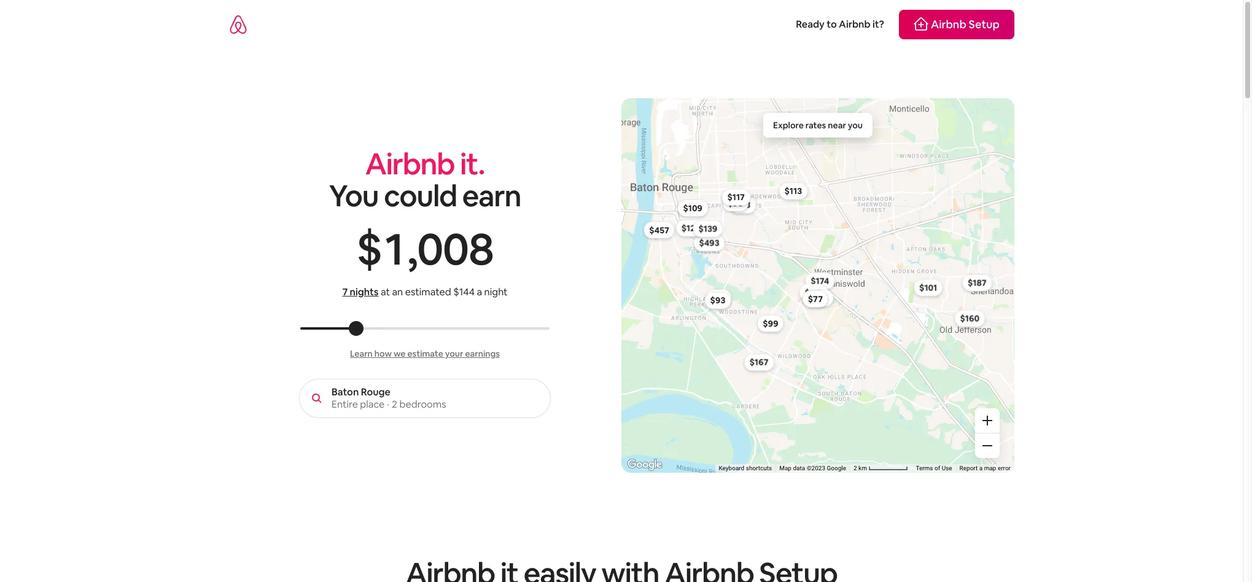 Task type: vqa. For each thing, say whether or not it's contained in the screenshot.
$144 at the left of the page
yes



Task type: describe. For each thing, give the bounding box(es) containing it.
it.
[[460, 145, 485, 183]]

0 vertical spatial $99 button
[[706, 289, 732, 307]]

2 km
[[854, 465, 869, 472]]

$457 button
[[644, 222, 675, 239]]

$493
[[699, 237, 720, 248]]

1
[[385, 220, 403, 278]]

map region
[[584, 36, 1056, 507]]

©2023
[[807, 465, 826, 472]]

1 vertical spatial a
[[980, 465, 983, 472]]

$77 button
[[803, 291, 829, 308]]

$113
[[785, 186, 802, 197]]

$117 button
[[722, 189, 751, 206]]

data
[[793, 465, 806, 472]]

estimated
[[405, 286, 451, 299]]

entire
[[332, 398, 358, 411]]

7 nights button
[[342, 286, 379, 299]]

learn how we estimate your earnings
[[350, 348, 500, 359]]

$93 button down $493
[[705, 292, 731, 309]]

$109 button
[[678, 200, 708, 217]]

$105 button
[[804, 290, 834, 307]]

2 0 from the left
[[443, 220, 468, 278]]

airbnb for airbnb it. you could earn
[[365, 145, 455, 183]]

learn
[[350, 348, 373, 359]]

shortcuts
[[746, 465, 772, 472]]

airbnb setup
[[931, 17, 1000, 31]]

at
[[381, 286, 390, 299]]

near
[[828, 120, 847, 131]]

,
[[407, 220, 417, 278]]

place
[[360, 398, 385, 411]]

$187 button
[[963, 274, 993, 292]]

$144
[[454, 286, 475, 299]]

you
[[848, 120, 863, 131]]

ready to airbnb it?
[[796, 18, 885, 31]]

$139 button
[[693, 220, 723, 237]]

$187
[[968, 277, 987, 289]]

airbnb it. you could earn
[[329, 145, 521, 215]]

ready
[[796, 18, 825, 31]]

$117
[[728, 192, 745, 203]]

could
[[384, 177, 457, 215]]

$101 button
[[914, 279, 943, 296]]

$99 for the topmost the $99 button
[[711, 293, 727, 304]]

rouge
[[361, 386, 391, 399]]

keyboard
[[719, 465, 745, 472]]

$77
[[808, 294, 823, 305]]

it?
[[873, 18, 885, 31]]

learn how we estimate your earnings button
[[350, 348, 500, 359]]

$93 for $93 button above the $139 button
[[728, 198, 743, 209]]

$93 button right the $109
[[730, 197, 756, 214]]

$109
[[683, 203, 703, 214]]

zoom in image
[[983, 416, 993, 426]]

1 0 from the left
[[417, 220, 443, 278]]

an
[[392, 286, 403, 299]]

earn
[[462, 177, 521, 215]]

$115 button
[[800, 284, 828, 301]]

nights
[[350, 286, 379, 299]]

1 horizontal spatial airbnb
[[839, 18, 871, 31]]

$139
[[699, 223, 718, 234]]

error
[[998, 465, 1011, 472]]

$
[[356, 220, 381, 278]]

map
[[985, 465, 997, 472]]



Task type: locate. For each thing, give the bounding box(es) containing it.
setup
[[969, 17, 1000, 31]]

1 vertical spatial 2
[[854, 465, 857, 472]]

$115
[[805, 287, 823, 298]]

report a map error link
[[960, 465, 1011, 472]]

0 right 1
[[417, 220, 443, 278]]

$117 $167
[[728, 192, 769, 368]]

7 nights at an estimated $144 a night
[[342, 286, 508, 299]]

explore rates near you
[[773, 120, 863, 131]]

$105
[[809, 293, 828, 304]]

you
[[329, 177, 379, 215]]

map data ©2023 google
[[780, 465, 847, 472]]

1 vertical spatial $99
[[763, 318, 779, 329]]

$124
[[682, 223, 701, 234]]

$174 button
[[806, 272, 835, 290]]

$93 for $93 button on the right of the $109
[[736, 200, 751, 211]]

$160
[[961, 313, 980, 324]]

how
[[375, 348, 392, 359]]

0 horizontal spatial airbnb
[[365, 145, 455, 183]]

airbnb inside airbnb it. you could earn
[[365, 145, 455, 183]]

2
[[392, 398, 398, 411], [854, 465, 857, 472]]

$101
[[920, 282, 938, 293]]

2 inside button
[[854, 465, 857, 472]]

airbnb setup link
[[899, 10, 1015, 39]]

2 horizontal spatial airbnb
[[931, 17, 967, 31]]

report a map error
[[960, 465, 1011, 472]]

$160 button
[[955, 310, 986, 327]]

report
[[960, 465, 978, 472]]

$99 up $167 'button'
[[763, 318, 779, 329]]

$457
[[650, 225, 670, 236]]

0 vertical spatial $99
[[711, 293, 727, 304]]

terms of use
[[916, 465, 953, 472]]

0 left 8
[[443, 220, 468, 278]]

zoom out image
[[983, 441, 993, 451]]

$99 button up $167 'button'
[[758, 315, 784, 332]]

0
[[417, 220, 443, 278], [443, 220, 468, 278]]

1 horizontal spatial $99 button
[[758, 315, 784, 332]]

terms of use link
[[916, 465, 953, 472]]

we
[[394, 348, 406, 359]]

$113 button
[[779, 183, 808, 200]]

$124 button
[[676, 220, 706, 237]]

estimate
[[408, 348, 443, 359]]

baton rouge entire place · 2 bedrooms
[[332, 386, 446, 411]]

None range field
[[300, 327, 550, 330]]

$93 button up the $139 button
[[723, 194, 749, 212]]

$167 button
[[744, 354, 774, 371]]

a left map on the right bottom of page
[[980, 465, 983, 472]]

of
[[935, 465, 941, 472]]

baton
[[332, 386, 359, 399]]

airbnb inside 'link'
[[931, 17, 967, 31]]

rates
[[806, 120, 827, 131]]

$99 button down $493
[[706, 289, 732, 307]]

keyboard shortcuts
[[719, 465, 772, 472]]

$ 1 , 0 0 8
[[356, 220, 493, 278]]

$174
[[811, 276, 830, 287]]

0 vertical spatial a
[[477, 286, 482, 299]]

0 horizontal spatial $99 button
[[706, 289, 732, 307]]

7
[[342, 286, 348, 299]]

$99 button
[[706, 289, 732, 307], [758, 315, 784, 332]]

google
[[827, 465, 847, 472]]

keyboard shortcuts button
[[719, 465, 772, 473]]

$167
[[750, 357, 769, 368]]

0 horizontal spatial 2
[[392, 398, 398, 411]]

airbnb for airbnb setup
[[931, 17, 967, 31]]

your
[[445, 348, 463, 359]]

$99 for the $99 button to the bottom
[[763, 318, 779, 329]]

$93 button
[[723, 194, 749, 212], [730, 197, 756, 214], [705, 292, 731, 309]]

2 left km
[[854, 465, 857, 472]]

to
[[827, 18, 837, 31]]

$493 button
[[694, 234, 725, 252]]

1 horizontal spatial a
[[980, 465, 983, 472]]

terms
[[916, 465, 934, 472]]

use
[[942, 465, 953, 472]]

explore
[[773, 120, 804, 131]]

a right $144
[[477, 286, 482, 299]]

bedrooms
[[400, 398, 446, 411]]

8
[[469, 220, 493, 278]]

2 inside baton rouge entire place · 2 bedrooms
[[392, 398, 398, 411]]

$93
[[728, 198, 743, 209], [736, 200, 751, 211], [711, 295, 726, 306]]

1 horizontal spatial $99
[[763, 318, 779, 329]]

airbnb homepage image
[[229, 15, 248, 34]]

1 vertical spatial $99 button
[[758, 315, 784, 332]]

earnings
[[465, 348, 500, 359]]

airbnb
[[931, 17, 967, 31], [839, 18, 871, 31], [365, 145, 455, 183]]

2 km button
[[850, 464, 913, 473]]

·
[[387, 398, 390, 411]]

a
[[477, 286, 482, 299], [980, 465, 983, 472]]

$99 left $117 $167
[[711, 293, 727, 304]]

0 horizontal spatial a
[[477, 286, 482, 299]]

2 right ·
[[392, 398, 398, 411]]

google image
[[625, 457, 665, 473]]

$93 for $93 button below $493
[[711, 295, 726, 306]]

map
[[780, 465, 792, 472]]

0 horizontal spatial $99
[[711, 293, 727, 304]]

1 horizontal spatial 2
[[854, 465, 857, 472]]

$99
[[711, 293, 727, 304], [763, 318, 779, 329]]

km
[[859, 465, 867, 472]]

0 vertical spatial 2
[[392, 398, 398, 411]]

night
[[484, 286, 508, 299]]

explore rates near you button
[[764, 113, 873, 138]]



